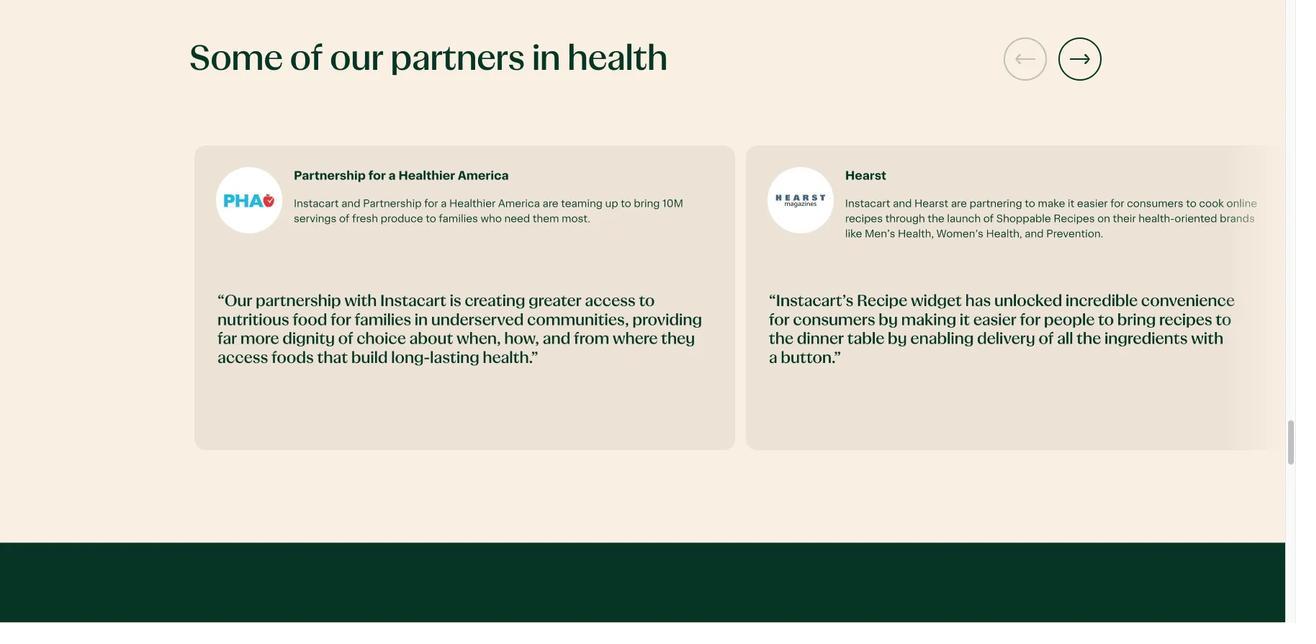 Task type: vqa. For each thing, say whether or not it's contained in the screenshot.
them
yes



Task type: describe. For each thing, give the bounding box(es) containing it.
partnership
[[256, 294, 341, 309]]

nutritious
[[218, 313, 289, 328]]

their
[[1113, 214, 1136, 225]]

the inside instacart and hearst are partnering to make it easier for consumers to cook online recipes through the launch of shoppable recipes on their health-oriented brands like men's health, women's health, and prevention.
[[928, 214, 945, 225]]

0 vertical spatial healthier
[[399, 170, 455, 182]]

them
[[533, 214, 559, 225]]

online
[[1227, 199, 1258, 209]]

men's
[[865, 229, 896, 240]]

most.
[[562, 214, 591, 225]]

easier inside "instacart's recipe widget has unlocked incredible convenience for consumers by making it easier for people to bring recipes to the dinner table by enabling delivery of all the ingredients with a button."
[[974, 313, 1017, 328]]

all
[[1057, 332, 1074, 347]]

are inside instacart and partnership for a healthier america are teaming up to bring 10m servings of fresh produce to families who need them most.
[[543, 199, 559, 209]]

health
[[568, 41, 668, 76]]

1 horizontal spatial access
[[585, 294, 636, 309]]

it inside instacart and hearst are partnering to make it easier for consumers to cook online recipes through the launch of shoppable recipes on their health-oriented brands like men's health, women's health, and prevention.
[[1068, 199, 1075, 209]]

to right the up
[[621, 199, 631, 209]]

recipes inside instacart and hearst are partnering to make it easier for consumers to cook online recipes through the launch of shoppable recipes on their health-oriented brands like men's health, women's health, and prevention.
[[845, 214, 883, 225]]

a inside "instacart's recipe widget has unlocked incredible convenience for consumers by making it easier for people to bring recipes to the dinner table by enabling delivery of all the ingredients with a button."
[[769, 351, 778, 366]]

who
[[481, 214, 502, 225]]

health-
[[1139, 214, 1175, 225]]

underserved
[[431, 313, 524, 328]]

on
[[1098, 214, 1111, 225]]

food
[[293, 313, 327, 328]]

for inside instacart and partnership for a healthier america are teaming up to bring 10m servings of fresh produce to families who need them most.
[[424, 199, 438, 209]]

of inside "our partnership with instacart is creating greater access to nutritious food for families in underserved communities, providing far more dignity of choice about when, how, and from where they access foods that build long-lasting health."
[[338, 332, 353, 347]]

2 horizontal spatial the
[[1077, 332, 1101, 347]]

carousel region
[[0, 543, 1286, 623]]

and inside "our partnership with instacart is creating greater access to nutritious food for families in underserved communities, providing far more dignity of choice about when, how, and from where they access foods that build long-lasting health."
[[543, 332, 571, 347]]

widget
[[911, 294, 962, 309]]

people
[[1044, 313, 1095, 328]]

consumers inside "instacart's recipe widget has unlocked incredible convenience for consumers by making it easier for people to bring recipes to the dinner table by enabling delivery of all the ingredients with a button."
[[793, 313, 876, 328]]

consumers inside instacart and hearst are partnering to make it easier for consumers to cook online recipes through the launch of shoppable recipes on their health-oriented brands like men's health, women's health, and prevention.
[[1127, 199, 1184, 209]]

to down incredible
[[1098, 313, 1114, 328]]

for down the unlocked
[[1020, 313, 1041, 328]]

instacart for partnership
[[294, 199, 339, 209]]

1 horizontal spatial in
[[532, 41, 561, 76]]

to up oriented
[[1186, 199, 1197, 209]]

making
[[902, 313, 957, 328]]

1 health, from the left
[[898, 229, 934, 240]]

1 vertical spatial by
[[888, 332, 907, 347]]

enabling
[[911, 332, 974, 347]]

dignity
[[282, 332, 335, 347]]

to down convenience
[[1216, 313, 1232, 328]]

produce
[[381, 214, 423, 225]]

0 horizontal spatial access
[[218, 351, 268, 366]]

make
[[1038, 199, 1066, 209]]

for down "instacart's
[[769, 313, 790, 328]]

easier inside instacart and hearst are partnering to make it easier for consumers to cook online recipes through the launch of shoppable recipes on their health-oriented brands like men's health, women's health, and prevention.
[[1077, 199, 1108, 209]]

it inside "instacart's recipe widget has unlocked incredible convenience for consumers by making it easier for people to bring recipes to the dinner table by enabling delivery of all the ingredients with a button."
[[960, 313, 970, 328]]

to inside "our partnership with instacart is creating greater access to nutritious food for families in underserved communities, providing far more dignity of choice about when, how, and from where they access foods that build long-lasting health."
[[639, 294, 655, 309]]

foods
[[272, 351, 314, 366]]

long-
[[391, 351, 430, 366]]

more
[[240, 332, 279, 347]]

0 vertical spatial partnership
[[294, 170, 366, 182]]

is
[[450, 294, 461, 309]]

some of our partners in health
[[189, 41, 668, 76]]

with inside "instacart's recipe widget has unlocked incredible convenience for consumers by making it easier for people to bring recipes to the dinner table by enabling delivery of all the ingredients with a button."
[[1191, 332, 1224, 347]]

and inside instacart and partnership for a healthier america are teaming up to bring 10m servings of fresh produce to families who need them most.
[[341, 199, 361, 209]]

partners
[[391, 41, 525, 76]]

convenience
[[1141, 294, 1235, 309]]

launch
[[947, 214, 981, 225]]

recipes
[[1054, 214, 1095, 225]]

shoppable
[[997, 214, 1051, 225]]

and down shoppable
[[1025, 229, 1044, 240]]

2 health, from the left
[[986, 229, 1022, 240]]

lasting
[[430, 351, 479, 366]]



Task type: locate. For each thing, give the bounding box(es) containing it.
1 horizontal spatial easier
[[1077, 199, 1108, 209]]

bring
[[634, 199, 660, 209], [1118, 313, 1156, 328]]

0 vertical spatial families
[[439, 214, 478, 225]]

creating
[[465, 294, 525, 309]]

0 vertical spatial bring
[[634, 199, 660, 209]]

1 horizontal spatial are
[[951, 199, 967, 209]]

of inside instacart and partnership for a healthier america are teaming up to bring 10m servings of fresh produce to families who need them most.
[[339, 214, 350, 225]]

1 vertical spatial it
[[960, 313, 970, 328]]

instacart up about
[[380, 294, 446, 309]]

"our
[[218, 294, 252, 309]]

1 are from the left
[[543, 199, 559, 209]]

0 horizontal spatial it
[[960, 313, 970, 328]]

1 horizontal spatial the
[[928, 214, 945, 225]]

0 horizontal spatial recipes
[[845, 214, 883, 225]]

0 vertical spatial access
[[585, 294, 636, 309]]

0 horizontal spatial a
[[389, 170, 396, 182]]

health, down through
[[898, 229, 934, 240]]

our
[[330, 41, 383, 76]]

0 vertical spatial hearst
[[845, 170, 887, 182]]

with up choice
[[345, 294, 377, 309]]

by down recipe
[[879, 313, 898, 328]]

0 horizontal spatial consumers
[[793, 313, 876, 328]]

0 vertical spatial america
[[458, 170, 509, 182]]

of down partnering
[[984, 214, 994, 225]]

instacart inside instacart and hearst are partnering to make it easier for consumers to cook online recipes through the launch of shoppable recipes on their health-oriented brands like men's health, women's health, and prevention.
[[845, 199, 891, 209]]

and down communities,
[[543, 332, 571, 347]]

instacart
[[294, 199, 339, 209], [845, 199, 891, 209], [380, 294, 446, 309]]

easier up on
[[1077, 199, 1108, 209]]

0 horizontal spatial are
[[543, 199, 559, 209]]

brands
[[1220, 214, 1255, 225]]

women's
[[937, 229, 984, 240]]

0 horizontal spatial the
[[769, 332, 794, 347]]

with down convenience
[[1191, 332, 1224, 347]]

1 horizontal spatial hearst
[[915, 199, 949, 209]]

1 horizontal spatial families
[[439, 214, 478, 225]]

1 vertical spatial recipes
[[1160, 313, 1213, 328]]

america up need
[[498, 199, 540, 209]]

easier up "delivery"
[[974, 313, 1017, 328]]

to up shoppable
[[1025, 199, 1036, 209]]

of left fresh on the top left
[[339, 214, 350, 225]]

1 horizontal spatial with
[[1191, 332, 1224, 347]]

health."
[[483, 351, 538, 366]]

for down partnership for a healthier america
[[424, 199, 438, 209]]

instacart for recipe
[[845, 199, 891, 209]]

2 horizontal spatial a
[[769, 351, 778, 366]]

easier
[[1077, 199, 1108, 209], [974, 313, 1017, 328]]

partnership inside instacart and partnership for a healthier america are teaming up to bring 10m servings of fresh produce to families who need them most.
[[363, 199, 422, 209]]

0 horizontal spatial in
[[415, 313, 428, 328]]

to right produce
[[426, 214, 436, 225]]

unlocked
[[995, 294, 1063, 309]]

they
[[661, 332, 695, 347]]

partnership up produce
[[363, 199, 422, 209]]

1 horizontal spatial a
[[441, 199, 447, 209]]

bring inside "instacart's recipe widget has unlocked incredible convenience for consumers by making it easier for people to bring recipes to the dinner table by enabling delivery of all the ingredients with a button."
[[1118, 313, 1156, 328]]

where
[[613, 332, 658, 347]]

the up button."
[[769, 332, 794, 347]]

families inside instacart and partnership for a healthier america are teaming up to bring 10m servings of fresh produce to families who need them most.
[[439, 214, 478, 225]]

0 horizontal spatial bring
[[634, 199, 660, 209]]

0 horizontal spatial easier
[[974, 313, 1017, 328]]

1 vertical spatial consumers
[[793, 313, 876, 328]]

0 horizontal spatial with
[[345, 294, 377, 309]]

incredible
[[1066, 294, 1138, 309]]

of inside "instacart's recipe widget has unlocked incredible convenience for consumers by making it easier for people to bring recipes to the dinner table by enabling delivery of all the ingredients with a button."
[[1039, 332, 1054, 347]]

the
[[928, 214, 945, 225], [769, 332, 794, 347], [1077, 332, 1101, 347]]

1 horizontal spatial bring
[[1118, 313, 1156, 328]]

bring up ingredients
[[1118, 313, 1156, 328]]

by right the table
[[888, 332, 907, 347]]

a left button."
[[769, 351, 778, 366]]

are
[[543, 199, 559, 209], [951, 199, 967, 209]]

bring inside instacart and partnership for a healthier america are teaming up to bring 10m servings of fresh produce to families who need them most.
[[634, 199, 660, 209]]

to
[[621, 199, 631, 209], [1025, 199, 1036, 209], [1186, 199, 1197, 209], [426, 214, 436, 225], [639, 294, 655, 309], [1098, 313, 1114, 328], [1216, 313, 1232, 328]]

1 horizontal spatial health,
[[986, 229, 1022, 240]]

1 horizontal spatial consumers
[[1127, 199, 1184, 209]]

recipes up like
[[845, 214, 883, 225]]

1 vertical spatial families
[[355, 313, 411, 328]]

10m
[[663, 199, 683, 209]]

are inside instacart and hearst are partnering to make it easier for consumers to cook online recipes through the launch of shoppable recipes on their health-oriented brands like men's health, women's health, and prevention.
[[951, 199, 967, 209]]

consumers up health-
[[1127, 199, 1184, 209]]

in
[[532, 41, 561, 76], [415, 313, 428, 328]]

bring left 10m
[[634, 199, 660, 209]]

and up fresh on the top left
[[341, 199, 361, 209]]

1 vertical spatial hearst
[[915, 199, 949, 209]]

in left health
[[532, 41, 561, 76]]

by
[[879, 313, 898, 328], [888, 332, 907, 347]]

1 vertical spatial partnership
[[363, 199, 422, 209]]

cook
[[1199, 199, 1224, 209]]

instacart and partnership for a healthier america are teaming up to bring 10m servings of fresh produce to families who need them most.
[[294, 199, 683, 225]]

0 vertical spatial by
[[879, 313, 898, 328]]

consumers up the 'dinner'
[[793, 313, 876, 328]]

access
[[585, 294, 636, 309], [218, 351, 268, 366]]

in inside "our partnership with instacart is creating greater access to nutritious food for families in underserved communities, providing far more dignity of choice about when, how, and from where they access foods that build long-lasting health."
[[415, 313, 428, 328]]

0 horizontal spatial health,
[[898, 229, 934, 240]]

health, down shoppable
[[986, 229, 1022, 240]]

0 vertical spatial in
[[532, 41, 561, 76]]

from
[[574, 332, 609, 347]]

greater
[[529, 294, 582, 309]]

of left our
[[290, 41, 323, 76]]

hearst inside instacart and hearst are partnering to make it easier for consumers to cook online recipes through the launch of shoppable recipes on their health-oriented brands like men's health, women's health, and prevention.
[[915, 199, 949, 209]]

for inside instacart and hearst are partnering to make it easier for consumers to cook online recipes through the launch of shoppable recipes on their health-oriented brands like men's health, women's health, and prevention.
[[1111, 199, 1125, 209]]

the right all
[[1077, 332, 1101, 347]]

are up them
[[543, 199, 559, 209]]

and
[[341, 199, 361, 209], [893, 199, 912, 209], [1025, 229, 1044, 240], [543, 332, 571, 347]]

a up produce
[[389, 170, 396, 182]]

how,
[[504, 332, 539, 347]]

1 vertical spatial easier
[[974, 313, 1017, 328]]

has
[[966, 294, 991, 309]]

healthier up produce
[[399, 170, 455, 182]]

instacart and hearst are partnering to make it easier for consumers to cook online recipes through the launch of shoppable recipes on their health-oriented brands like men's health, women's health, and prevention.
[[845, 199, 1258, 240]]

about
[[409, 332, 453, 347]]

hearst
[[845, 170, 887, 182], [915, 199, 949, 209]]

are up launch at the top right of page
[[951, 199, 967, 209]]

it down has
[[960, 313, 970, 328]]

like
[[845, 229, 862, 240]]

build
[[351, 351, 388, 366]]

in up about
[[415, 313, 428, 328]]

0 horizontal spatial instacart
[[294, 199, 339, 209]]

for inside "our partnership with instacart is creating greater access to nutritious food for families in underserved communities, providing far more dignity of choice about when, how, and from where they access foods that build long-lasting health."
[[331, 313, 351, 328]]

with inside "our partnership with instacart is creating greater access to nutritious food for families in underserved communities, providing far more dignity of choice about when, how, and from where they access foods that build long-lasting health."
[[345, 294, 377, 309]]

fresh
[[352, 214, 378, 225]]

healthier
[[399, 170, 455, 182], [449, 199, 496, 209]]

instacart up men's at right top
[[845, 199, 891, 209]]

access up communities,
[[585, 294, 636, 309]]

when,
[[457, 332, 501, 347]]

delivery
[[977, 332, 1036, 347]]

partnership for a healthier america
[[294, 170, 509, 182]]

teaming
[[561, 199, 603, 209]]

instacart inside "our partnership with instacart is creating greater access to nutritious food for families in underserved communities, providing far more dignity of choice about when, how, and from where they access foods that build long-lasting health."
[[380, 294, 446, 309]]

recipe
[[857, 294, 908, 309]]

providing
[[633, 313, 702, 328]]

that
[[317, 351, 348, 366]]

1 horizontal spatial it
[[1068, 199, 1075, 209]]

servings
[[294, 214, 337, 225]]

recipes down convenience
[[1160, 313, 1213, 328]]

healthier inside instacart and partnership for a healthier america are teaming up to bring 10m servings of fresh produce to families who need them most.
[[449, 199, 496, 209]]

choice
[[357, 332, 406, 347]]

oriented
[[1175, 214, 1218, 225]]

"our partnership with instacart is creating greater access to nutritious food for families in underserved communities, providing far more dignity of choice about when, how, and from where they access foods that build long-lasting health."
[[218, 294, 702, 366]]

for up fresh on the top left
[[368, 170, 386, 182]]

through
[[886, 214, 925, 225]]

"instacart's recipe widget has unlocked incredible convenience for consumers by making it easier for people to bring recipes to the dinner table by enabling delivery of all the ingredients with a button."
[[769, 294, 1235, 366]]

for right the food
[[331, 313, 351, 328]]

need
[[504, 214, 530, 225]]

1 vertical spatial bring
[[1118, 313, 1156, 328]]

1 horizontal spatial instacart
[[380, 294, 446, 309]]

access down the far
[[218, 351, 268, 366]]

of left all
[[1039, 332, 1054, 347]]

consumers
[[1127, 199, 1184, 209], [793, 313, 876, 328]]

families inside "our partnership with instacart is creating greater access to nutritious food for families in underserved communities, providing far more dignity of choice about when, how, and from where they access foods that build long-lasting health."
[[355, 313, 411, 328]]

to up providing
[[639, 294, 655, 309]]

0 vertical spatial consumers
[[1127, 199, 1184, 209]]

families
[[439, 214, 478, 225], [355, 313, 411, 328]]

america
[[458, 170, 509, 182], [498, 199, 540, 209]]

2 are from the left
[[951, 199, 967, 209]]

1 vertical spatial in
[[415, 313, 428, 328]]

2 horizontal spatial instacart
[[845, 199, 891, 209]]

far
[[218, 332, 237, 347]]

1 vertical spatial america
[[498, 199, 540, 209]]

prevention.
[[1047, 229, 1104, 240]]

a
[[389, 170, 396, 182], [441, 199, 447, 209], [769, 351, 778, 366]]

for
[[368, 170, 386, 182], [424, 199, 438, 209], [1111, 199, 1125, 209], [331, 313, 351, 328], [769, 313, 790, 328], [1020, 313, 1041, 328]]

dinner
[[797, 332, 844, 347]]

1 vertical spatial access
[[218, 351, 268, 366]]

table
[[848, 332, 885, 347]]

partnership
[[294, 170, 366, 182], [363, 199, 422, 209]]

a inside instacart and partnership for a healthier america are teaming up to bring 10m servings of fresh produce to families who need them most.
[[441, 199, 447, 209]]

of up that
[[338, 332, 353, 347]]

with
[[345, 294, 377, 309], [1191, 332, 1224, 347]]

up
[[605, 199, 618, 209]]

america up instacart and partnership for a healthier america are teaming up to bring 10m servings of fresh produce to families who need them most.
[[458, 170, 509, 182]]

health,
[[898, 229, 934, 240], [986, 229, 1022, 240]]

button."
[[781, 351, 841, 366]]

healthier up who
[[449, 199, 496, 209]]

1 vertical spatial a
[[441, 199, 447, 209]]

families left who
[[439, 214, 478, 225]]

of
[[290, 41, 323, 76], [339, 214, 350, 225], [984, 214, 994, 225], [338, 332, 353, 347], [1039, 332, 1054, 347]]

families up choice
[[355, 313, 411, 328]]

recipes inside "instacart's recipe widget has unlocked incredible convenience for consumers by making it easier for people to bring recipes to the dinner table by enabling delivery of all the ingredients with a button."
[[1160, 313, 1213, 328]]

0 horizontal spatial families
[[355, 313, 411, 328]]

1 vertical spatial with
[[1191, 332, 1224, 347]]

1 horizontal spatial recipes
[[1160, 313, 1213, 328]]

0 vertical spatial it
[[1068, 199, 1075, 209]]

the left launch at the top right of page
[[928, 214, 945, 225]]

0 vertical spatial with
[[345, 294, 377, 309]]

2 vertical spatial a
[[769, 351, 778, 366]]

0 vertical spatial easier
[[1077, 199, 1108, 209]]

and up through
[[893, 199, 912, 209]]

some
[[189, 41, 283, 76]]

for up their
[[1111, 199, 1125, 209]]

instacart up servings
[[294, 199, 339, 209]]

america inside instacart and partnership for a healthier america are teaming up to bring 10m servings of fresh produce to families who need them most.
[[498, 199, 540, 209]]

communities,
[[527, 313, 629, 328]]

"instacart's
[[769, 294, 854, 309]]

it up recipes on the top right of the page
[[1068, 199, 1075, 209]]

instacart inside instacart and partnership for a healthier america are teaming up to bring 10m servings of fresh produce to families who need them most.
[[294, 199, 339, 209]]

of inside instacart and hearst are partnering to make it easier for consumers to cook online recipes through the launch of shoppable recipes on their health-oriented brands like men's health, women's health, and prevention.
[[984, 214, 994, 225]]

ingredients
[[1105, 332, 1188, 347]]

0 vertical spatial a
[[389, 170, 396, 182]]

1 vertical spatial healthier
[[449, 199, 496, 209]]

partnership up servings
[[294, 170, 366, 182]]

a down partnership for a healthier america
[[441, 199, 447, 209]]

0 vertical spatial recipes
[[845, 214, 883, 225]]

recipes
[[845, 214, 883, 225], [1160, 313, 1213, 328]]

partnering
[[970, 199, 1023, 209]]

0 horizontal spatial hearst
[[845, 170, 887, 182]]

it
[[1068, 199, 1075, 209], [960, 313, 970, 328]]



